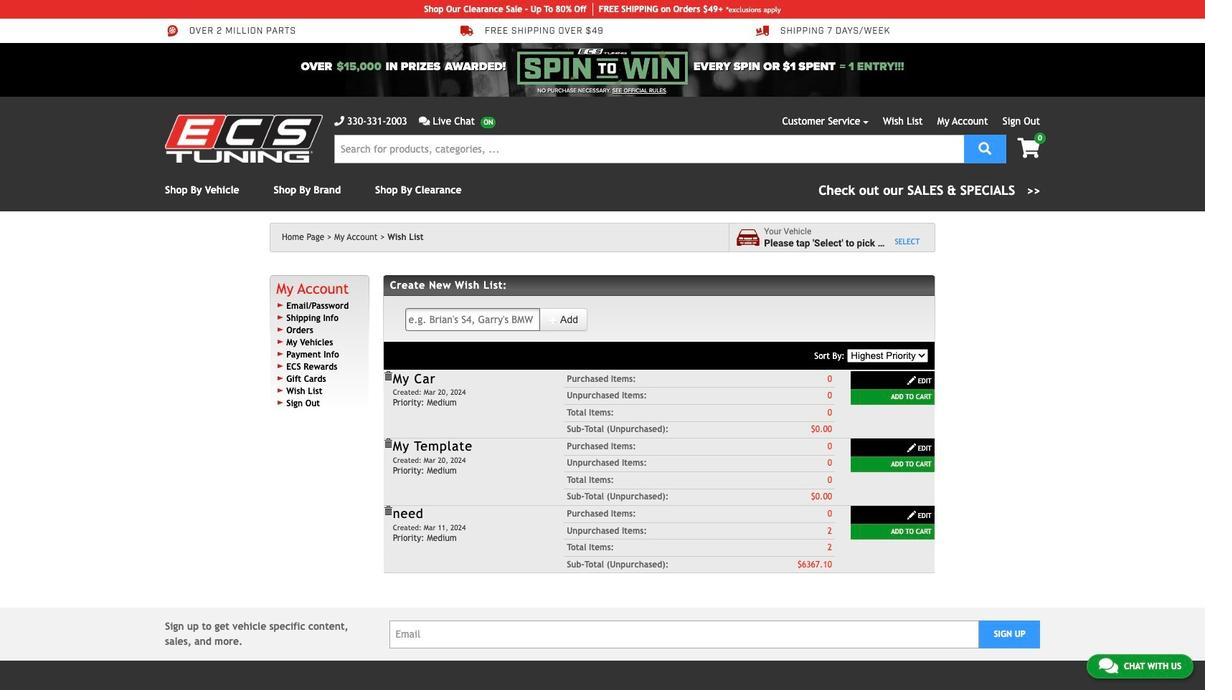 Task type: locate. For each thing, give the bounding box(es) containing it.
search image
[[979, 142, 992, 155]]

white image
[[548, 316, 558, 326], [907, 376, 917, 386], [907, 443, 917, 453], [907, 511, 917, 521]]

1 horizontal spatial comments image
[[1099, 658, 1118, 675]]

white image for first delete icon from the bottom of the page
[[907, 511, 917, 521]]

0 vertical spatial comments image
[[419, 116, 430, 126]]

1 delete image from the top
[[383, 439, 393, 449]]

0 horizontal spatial comments image
[[419, 116, 430, 126]]

e.g. Brian's S4, Garry's BMW E92...etc text field
[[405, 308, 540, 331]]

ecs tuning image
[[165, 115, 323, 163]]

0 vertical spatial delete image
[[383, 439, 393, 449]]

delete image
[[383, 372, 393, 382]]

comments image
[[419, 116, 430, 126], [1099, 658, 1118, 675]]

1 vertical spatial delete image
[[383, 507, 393, 517]]

shopping cart image
[[1018, 138, 1040, 159]]

Search text field
[[334, 135, 964, 164]]

delete image
[[383, 439, 393, 449], [383, 507, 393, 517]]

1 vertical spatial comments image
[[1099, 658, 1118, 675]]



Task type: describe. For each thing, give the bounding box(es) containing it.
Email email field
[[389, 621, 979, 649]]

phone image
[[334, 116, 344, 126]]

white image for 2nd delete icon from the bottom of the page
[[907, 443, 917, 453]]

ecs tuning 'spin to win' contest logo image
[[517, 49, 688, 85]]

2 delete image from the top
[[383, 507, 393, 517]]

white image for delete image
[[907, 376, 917, 386]]



Task type: vqa. For each thing, say whether or not it's contained in the screenshot.
million at the top left of page
no



